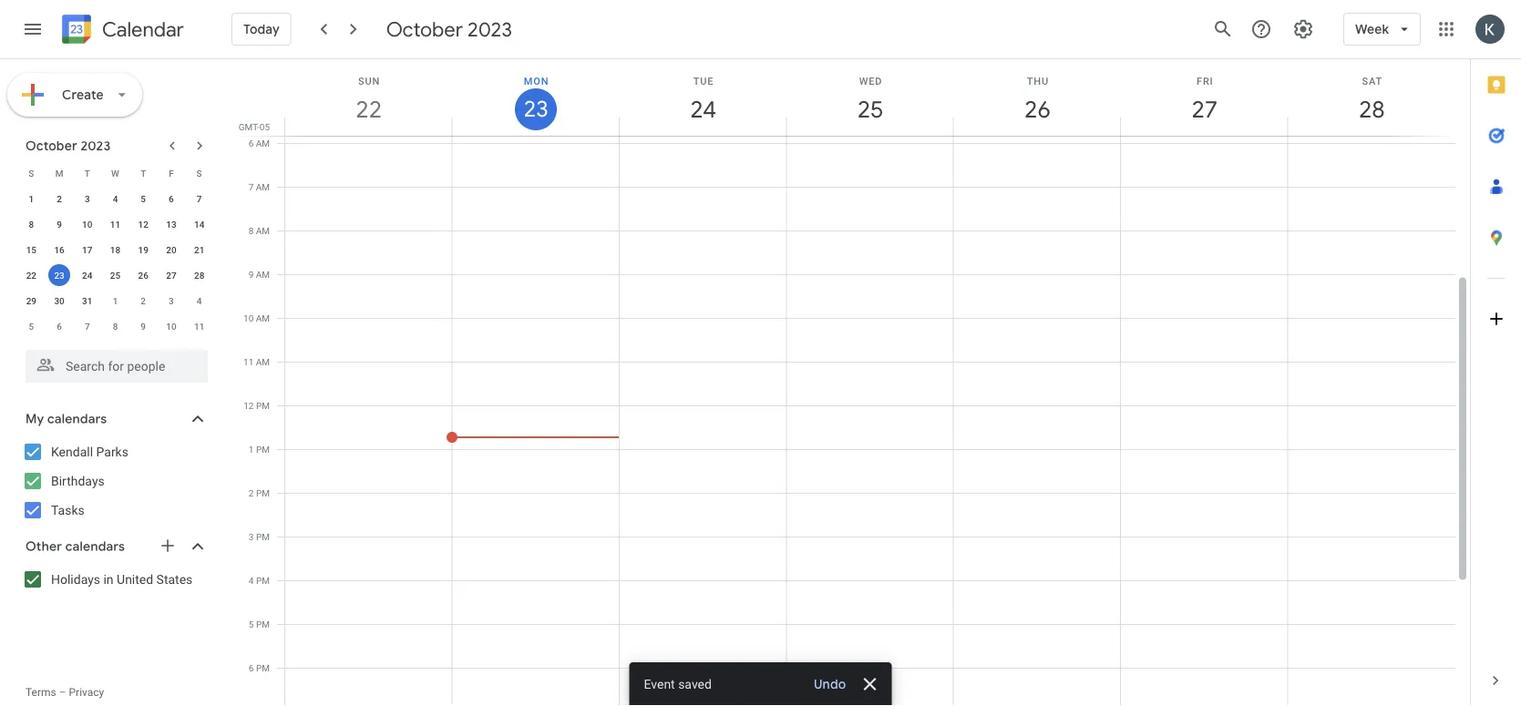 Task type: locate. For each thing, give the bounding box(es) containing it.
2 horizontal spatial 7
[[249, 181, 254, 192]]

2 down m
[[57, 193, 62, 204]]

1 vertical spatial 26
[[138, 270, 149, 281]]

1 vertical spatial 11
[[194, 321, 205, 332]]

5 am from the top
[[256, 313, 270, 324]]

2 horizontal spatial 1
[[249, 444, 254, 455]]

2 horizontal spatial 11
[[243, 356, 254, 367]]

7 for 7 am
[[249, 181, 254, 192]]

27 inside october 2023 grid
[[166, 270, 177, 281]]

26 down thu
[[1024, 94, 1050, 124]]

4 up 11 element
[[113, 193, 118, 204]]

november 8 element
[[104, 315, 126, 337]]

1 vertical spatial 9
[[249, 269, 254, 280]]

wed 25
[[857, 75, 883, 124]]

1 vertical spatial 5
[[29, 321, 34, 332]]

10 inside 10 "element"
[[82, 219, 93, 230]]

0 horizontal spatial 24
[[82, 270, 93, 281]]

m
[[55, 168, 63, 179]]

1 vertical spatial 7
[[197, 193, 202, 204]]

3 row from the top
[[17, 212, 213, 237]]

1 horizontal spatial s
[[197, 168, 202, 179]]

7 up 14 element
[[197, 193, 202, 204]]

1 horizontal spatial 26
[[1024, 94, 1050, 124]]

26 link
[[1017, 88, 1059, 130]]

pm down 5 pm
[[256, 663, 270, 674]]

row
[[17, 160, 213, 186], [17, 186, 213, 212], [17, 212, 213, 237], [17, 237, 213, 263], [17, 263, 213, 288], [17, 288, 213, 314], [17, 314, 213, 339]]

8 up "9 am"
[[249, 225, 254, 236]]

1 pm
[[249, 444, 270, 455]]

main drawer image
[[22, 18, 44, 40]]

10 up '11 am'
[[243, 313, 254, 324]]

24 down 17
[[82, 270, 93, 281]]

am down 05
[[256, 138, 270, 149]]

1 up november 8 element
[[113, 295, 118, 306]]

8 for 8 am
[[249, 225, 254, 236]]

0 horizontal spatial 25
[[110, 270, 121, 281]]

21 element
[[188, 239, 210, 261]]

6 down f
[[169, 193, 174, 204]]

2 vertical spatial 9
[[141, 321, 146, 332]]

2 vertical spatial 3
[[249, 532, 254, 542]]

25 down 18
[[110, 270, 121, 281]]

7
[[249, 181, 254, 192], [197, 193, 202, 204], [85, 321, 90, 332]]

calendar heading
[[98, 17, 184, 42]]

kendall parks
[[51, 444, 129, 460]]

1 vertical spatial 4
[[197, 295, 202, 306]]

2 vertical spatial 2
[[249, 488, 254, 499]]

28 down sat
[[1358, 94, 1384, 124]]

28 down 21
[[194, 270, 205, 281]]

9
[[57, 219, 62, 230], [249, 269, 254, 280], [141, 321, 146, 332]]

am down "9 am"
[[256, 313, 270, 324]]

0 vertical spatial 5
[[141, 193, 146, 204]]

5 up 12 element
[[141, 193, 146, 204]]

row containing s
[[17, 160, 213, 186]]

0 vertical spatial 4
[[113, 193, 118, 204]]

1 horizontal spatial 1
[[113, 295, 118, 306]]

grid containing 22
[[233, 59, 1471, 707]]

s
[[29, 168, 34, 179], [197, 168, 202, 179]]

2 vertical spatial 11
[[243, 356, 254, 367]]

6 down the 30 element
[[57, 321, 62, 332]]

10 inside grid
[[243, 313, 254, 324]]

11 for 11 element
[[110, 219, 121, 230]]

31 element
[[76, 290, 98, 312]]

2 vertical spatial 5
[[249, 619, 254, 630]]

2
[[57, 193, 62, 204], [141, 295, 146, 306], [249, 488, 254, 499]]

s left m
[[29, 168, 34, 179]]

8 up 15 element
[[29, 219, 34, 230]]

pm down 1 pm
[[256, 488, 270, 499]]

1 horizontal spatial 10
[[166, 321, 177, 332]]

0 vertical spatial calendars
[[47, 411, 107, 428]]

1 down 12 pm at the left bottom
[[249, 444, 254, 455]]

add other calendars image
[[159, 537, 177, 555]]

2023 down create
[[81, 138, 111, 154]]

9 down november 2 element
[[141, 321, 146, 332]]

november 11 element
[[188, 315, 210, 337]]

26 inside column header
[[1024, 94, 1050, 124]]

other calendars
[[26, 539, 125, 555]]

0 horizontal spatial 7
[[85, 321, 90, 332]]

4 pm from the top
[[256, 532, 270, 542]]

am down the 6 am
[[256, 181, 270, 192]]

1 horizontal spatial 2
[[141, 295, 146, 306]]

27 inside "column header"
[[1191, 94, 1217, 124]]

24 column header
[[619, 59, 787, 136]]

pm for 2 pm
[[256, 488, 270, 499]]

thu 26
[[1024, 75, 1050, 124]]

25
[[857, 94, 883, 124], [110, 270, 121, 281]]

22
[[355, 94, 381, 124], [26, 270, 36, 281]]

10 inside november 10 element
[[166, 321, 177, 332]]

grid
[[233, 59, 1471, 707]]

9 up the 16 element
[[57, 219, 62, 230]]

3 up 10 "element"
[[85, 193, 90, 204]]

2 horizontal spatial 2
[[249, 488, 254, 499]]

28
[[1358, 94, 1384, 124], [194, 270, 205, 281]]

10 up 17
[[82, 219, 93, 230]]

today button
[[232, 7, 291, 51]]

24 down tue
[[689, 94, 715, 124]]

4 am from the top
[[256, 269, 270, 280]]

calendars up kendall at the bottom left
[[47, 411, 107, 428]]

9 up 10 am
[[249, 269, 254, 280]]

am up "9 am"
[[256, 225, 270, 236]]

5 pm
[[249, 619, 270, 630]]

18 element
[[104, 239, 126, 261]]

26 column header
[[953, 59, 1122, 136]]

pm up 2 pm
[[256, 444, 270, 455]]

pm
[[256, 400, 270, 411], [256, 444, 270, 455], [256, 488, 270, 499], [256, 532, 270, 542], [256, 575, 270, 586], [256, 619, 270, 630], [256, 663, 270, 674]]

fri
[[1197, 75, 1214, 87]]

22 up 29
[[26, 270, 36, 281]]

19 element
[[132, 239, 154, 261]]

11
[[110, 219, 121, 230], [194, 321, 205, 332], [243, 356, 254, 367]]

0 vertical spatial october 2023
[[386, 16, 512, 42]]

6 am from the top
[[256, 356, 270, 367]]

1 horizontal spatial 24
[[689, 94, 715, 124]]

0 horizontal spatial 22
[[26, 270, 36, 281]]

terms link
[[26, 687, 56, 699]]

5 row from the top
[[17, 263, 213, 288]]

22 column header
[[284, 59, 453, 136]]

12 down '11 am'
[[244, 400, 254, 411]]

7 down the 6 am
[[249, 181, 254, 192]]

2 pm from the top
[[256, 444, 270, 455]]

25 column header
[[786, 59, 954, 136]]

5 pm from the top
[[256, 575, 270, 586]]

1 vertical spatial 28
[[194, 270, 205, 281]]

23
[[523, 95, 548, 124], [54, 270, 64, 281]]

tab list
[[1472, 59, 1522, 656]]

12 up 19
[[138, 219, 149, 230]]

other calendars button
[[4, 532, 226, 562]]

10
[[82, 219, 93, 230], [243, 313, 254, 324], [166, 321, 177, 332]]

27 down '20'
[[166, 270, 177, 281]]

2 up "november 9" "element"
[[141, 295, 146, 306]]

None search field
[[0, 343, 226, 383]]

my
[[26, 411, 44, 428]]

kendall
[[51, 444, 93, 460]]

1 vertical spatial 24
[[82, 270, 93, 281]]

2 horizontal spatial 3
[[249, 532, 254, 542]]

privacy
[[69, 687, 104, 699]]

row group
[[17, 186, 213, 339]]

1 vertical spatial 2
[[141, 295, 146, 306]]

1 vertical spatial 12
[[244, 400, 254, 411]]

0 horizontal spatial 3
[[85, 193, 90, 204]]

november 5 element
[[20, 315, 42, 337]]

5 down 29 "element"
[[29, 321, 34, 332]]

pm down the 4 pm
[[256, 619, 270, 630]]

2 row from the top
[[17, 186, 213, 212]]

10 down november 3 element
[[166, 321, 177, 332]]

1 horizontal spatial 9
[[141, 321, 146, 332]]

11 element
[[104, 213, 126, 235]]

23 down 16
[[54, 270, 64, 281]]

saved
[[678, 677, 712, 692]]

2 horizontal spatial 10
[[243, 313, 254, 324]]

gmt-
[[239, 121, 260, 132]]

t left w
[[85, 168, 90, 179]]

16 element
[[48, 239, 70, 261]]

november 1 element
[[104, 290, 126, 312]]

0 horizontal spatial 12
[[138, 219, 149, 230]]

23 link
[[515, 88, 557, 130]]

11 down 'november 4' element
[[194, 321, 205, 332]]

4
[[113, 193, 118, 204], [197, 295, 202, 306], [249, 575, 254, 586]]

23 down mon
[[523, 95, 548, 124]]

0 vertical spatial 1
[[29, 193, 34, 204]]

25 down wed
[[857, 94, 883, 124]]

october 2023
[[386, 16, 512, 42], [26, 138, 111, 154]]

2 horizontal spatial 9
[[249, 269, 254, 280]]

17
[[82, 244, 93, 255]]

0 horizontal spatial 2023
[[81, 138, 111, 154]]

3 for 3 pm
[[249, 532, 254, 542]]

0 vertical spatial 11
[[110, 219, 121, 230]]

1 horizontal spatial october
[[386, 16, 463, 42]]

1
[[29, 193, 34, 204], [113, 295, 118, 306], [249, 444, 254, 455]]

sun
[[358, 75, 380, 87]]

2 horizontal spatial 8
[[249, 225, 254, 236]]

6 am
[[249, 138, 270, 149]]

row down november 1 element
[[17, 314, 213, 339]]

12 for 12
[[138, 219, 149, 230]]

october
[[386, 16, 463, 42], [26, 138, 77, 154]]

1 horizontal spatial 25
[[857, 94, 883, 124]]

1 row from the top
[[17, 160, 213, 186]]

0 horizontal spatial s
[[29, 168, 34, 179]]

6 pm
[[249, 663, 270, 674]]

1 vertical spatial 1
[[113, 295, 118, 306]]

sat
[[1363, 75, 1383, 87]]

Search for people text field
[[36, 350, 197, 383]]

0 vertical spatial 25
[[857, 94, 883, 124]]

holidays
[[51, 572, 100, 587]]

22 inside 22 element
[[26, 270, 36, 281]]

wed
[[859, 75, 883, 87]]

1 horizontal spatial 12
[[244, 400, 254, 411]]

1 horizontal spatial t
[[141, 168, 146, 179]]

12 inside october 2023 grid
[[138, 219, 149, 230]]

26 down 19
[[138, 270, 149, 281]]

0 horizontal spatial 27
[[166, 270, 177, 281]]

1 up 15 element
[[29, 193, 34, 204]]

6 row from the top
[[17, 288, 213, 314]]

calendars inside 'dropdown button'
[[47, 411, 107, 428]]

undo button
[[807, 676, 854, 694]]

pm for 6 pm
[[256, 663, 270, 674]]

1 t from the left
[[85, 168, 90, 179]]

0 vertical spatial 27
[[1191, 94, 1217, 124]]

3
[[85, 193, 90, 204], [169, 295, 174, 306], [249, 532, 254, 542]]

7 row from the top
[[17, 314, 213, 339]]

2 for 2 pm
[[249, 488, 254, 499]]

row up 25 element
[[17, 237, 213, 263]]

0 horizontal spatial 1
[[29, 193, 34, 204]]

4 up 5 pm
[[249, 575, 254, 586]]

0 vertical spatial 24
[[689, 94, 715, 124]]

october up the 22 column header in the top left of the page
[[386, 16, 463, 42]]

0 horizontal spatial october 2023
[[26, 138, 111, 154]]

0 horizontal spatial 26
[[138, 270, 149, 281]]

row down w
[[17, 186, 213, 212]]

tue 24
[[689, 75, 715, 124]]

15 element
[[20, 239, 42, 261]]

0 horizontal spatial october
[[26, 138, 77, 154]]

3 down 27 element
[[169, 295, 174, 306]]

calendars up in
[[65, 539, 125, 555]]

united
[[117, 572, 153, 587]]

7 for the november 7 element
[[85, 321, 90, 332]]

25 inside wed 25
[[857, 94, 883, 124]]

7 pm from the top
[[256, 663, 270, 674]]

s right f
[[197, 168, 202, 179]]

november 9 element
[[132, 315, 154, 337]]

6 for november 6 element
[[57, 321, 62, 332]]

2 horizontal spatial 5
[[249, 619, 254, 630]]

27 down fri
[[1191, 94, 1217, 124]]

8 for november 8 element
[[113, 321, 118, 332]]

november 4 element
[[188, 290, 210, 312]]

5 down the 4 pm
[[249, 619, 254, 630]]

october up m
[[26, 138, 77, 154]]

0 vertical spatial 12
[[138, 219, 149, 230]]

22 element
[[20, 264, 42, 286]]

2 vertical spatial 1
[[249, 444, 254, 455]]

pm for 12 pm
[[256, 400, 270, 411]]

calendars
[[47, 411, 107, 428], [65, 539, 125, 555]]

event saved
[[644, 677, 712, 692]]

0 horizontal spatial 10
[[82, 219, 93, 230]]

1 horizontal spatial 11
[[194, 321, 205, 332]]

row up 11 element
[[17, 160, 213, 186]]

26
[[1024, 94, 1050, 124], [138, 270, 149, 281]]

2023 up 23 column header at the top
[[468, 16, 512, 42]]

2023
[[468, 16, 512, 42], [81, 138, 111, 154]]

23, today element
[[48, 264, 70, 286]]

pm up 5 pm
[[256, 575, 270, 586]]

0 horizontal spatial 23
[[54, 270, 64, 281]]

0 horizontal spatial 28
[[194, 270, 205, 281]]

05
[[260, 121, 270, 132]]

6 for 6 am
[[249, 138, 254, 149]]

1 horizontal spatial 3
[[169, 295, 174, 306]]

4 pm
[[249, 575, 270, 586]]

fri 27
[[1191, 75, 1217, 124]]

calendars for my calendars
[[47, 411, 107, 428]]

0 horizontal spatial 11
[[110, 219, 121, 230]]

6
[[249, 138, 254, 149], [169, 193, 174, 204], [57, 321, 62, 332], [249, 663, 254, 674]]

8 down november 1 element
[[113, 321, 118, 332]]

pm up the 4 pm
[[256, 532, 270, 542]]

0 vertical spatial 22
[[355, 94, 381, 124]]

1 vertical spatial 23
[[54, 270, 64, 281]]

8 inside november 8 element
[[113, 321, 118, 332]]

2 am from the top
[[256, 181, 270, 192]]

13
[[166, 219, 177, 230]]

2 vertical spatial 7
[[85, 321, 90, 332]]

28 element
[[188, 264, 210, 286]]

4 row from the top
[[17, 237, 213, 263]]

9 am
[[249, 269, 270, 280]]

am down 8 am on the left top of page
[[256, 269, 270, 280]]

f
[[169, 168, 174, 179]]

0 horizontal spatial 5
[[29, 321, 34, 332]]

create button
[[7, 73, 142, 117]]

am
[[256, 138, 270, 149], [256, 181, 270, 192], [256, 225, 270, 236], [256, 269, 270, 280], [256, 313, 270, 324], [256, 356, 270, 367]]

10 am
[[243, 313, 270, 324]]

22 down sun
[[355, 94, 381, 124]]

t left f
[[141, 168, 146, 179]]

0 vertical spatial 2
[[57, 193, 62, 204]]

row up 18 element at the left top of the page
[[17, 212, 213, 237]]

0 vertical spatial october
[[386, 16, 463, 42]]

1 pm from the top
[[256, 400, 270, 411]]

12
[[138, 219, 149, 230], [244, 400, 254, 411]]

in
[[103, 572, 114, 587]]

4 for 4 pm
[[249, 575, 254, 586]]

1 horizontal spatial october 2023
[[386, 16, 512, 42]]

october 2023 grid
[[17, 160, 213, 339]]

calendars inside dropdown button
[[65, 539, 125, 555]]

row up november 8 element
[[17, 288, 213, 314]]

8 inside grid
[[249, 225, 254, 236]]

0 horizontal spatial t
[[85, 168, 90, 179]]

8
[[29, 219, 34, 230], [249, 225, 254, 236], [113, 321, 118, 332]]

am for 8 am
[[256, 225, 270, 236]]

1 horizontal spatial 27
[[1191, 94, 1217, 124]]

6 pm from the top
[[256, 619, 270, 630]]

my calendars list
[[4, 438, 226, 525]]

28 column header
[[1288, 59, 1456, 136]]

15
[[26, 244, 36, 255]]

event
[[644, 677, 675, 692]]

–
[[59, 687, 66, 699]]

1 vertical spatial 22
[[26, 270, 36, 281]]

1 horizontal spatial 4
[[197, 295, 202, 306]]

11 down 10 am
[[243, 356, 254, 367]]

privacy link
[[69, 687, 104, 699]]

6 for 6 pm
[[249, 663, 254, 674]]

row containing 1
[[17, 186, 213, 212]]

1 horizontal spatial 28
[[1358, 94, 1384, 124]]

30
[[54, 295, 64, 306]]

am up 12 pm at the left bottom
[[256, 356, 270, 367]]

1 vertical spatial 3
[[169, 295, 174, 306]]

november 6 element
[[48, 315, 70, 337]]

3 am from the top
[[256, 225, 270, 236]]

2 s from the left
[[197, 168, 202, 179]]

pm up 1 pm
[[256, 400, 270, 411]]

28 inside column header
[[1358, 94, 1384, 124]]

5 for 5 pm
[[249, 619, 254, 630]]

november 3 element
[[160, 290, 182, 312]]

calendars for other calendars
[[65, 539, 125, 555]]

1 vertical spatial 27
[[166, 270, 177, 281]]

3 for november 3 element
[[169, 295, 174, 306]]

12 element
[[132, 213, 154, 235]]

19
[[138, 244, 149, 255]]

states
[[156, 572, 193, 587]]

row containing 22
[[17, 263, 213, 288]]

0 vertical spatial 26
[[1024, 94, 1050, 124]]

1 am from the top
[[256, 138, 270, 149]]

4 down 28 element
[[197, 295, 202, 306]]

undo
[[814, 677, 847, 693]]

6 down gmt-
[[249, 138, 254, 149]]

0 vertical spatial 23
[[523, 95, 548, 124]]

3 up the 4 pm
[[249, 532, 254, 542]]

2 horizontal spatial 4
[[249, 575, 254, 586]]

1 vertical spatial october
[[26, 138, 77, 154]]

row group containing 1
[[17, 186, 213, 339]]

7 down 31 'element'
[[85, 321, 90, 332]]

1 vertical spatial calendars
[[65, 539, 125, 555]]

2 vertical spatial 4
[[249, 575, 254, 586]]

0 vertical spatial 2023
[[468, 16, 512, 42]]

3 pm from the top
[[256, 488, 270, 499]]

1 horizontal spatial 8
[[113, 321, 118, 332]]

november 10 element
[[160, 315, 182, 337]]

1 horizontal spatial 23
[[523, 95, 548, 124]]

0 vertical spatial 7
[[249, 181, 254, 192]]

1 horizontal spatial 22
[[355, 94, 381, 124]]

pm for 3 pm
[[256, 532, 270, 542]]

11 for 11 am
[[243, 356, 254, 367]]

31
[[82, 295, 93, 306]]

0 vertical spatial 28
[[1358, 94, 1384, 124]]

11 up 18
[[110, 219, 121, 230]]

6 down 5 pm
[[249, 663, 254, 674]]

2 down 1 pm
[[249, 488, 254, 499]]

26 inside row group
[[138, 270, 149, 281]]

9 inside "element"
[[141, 321, 146, 332]]

row down 18 element at the left top of the page
[[17, 263, 213, 288]]

21
[[194, 244, 205, 255]]



Task type: vqa. For each thing, say whether or not it's contained in the screenshot.
"2" inside 'November 2' ELEMENT
no



Task type: describe. For each thing, give the bounding box(es) containing it.
22 inside column header
[[355, 94, 381, 124]]

20
[[166, 244, 177, 255]]

0 horizontal spatial 2
[[57, 193, 62, 204]]

3 pm
[[249, 532, 270, 542]]

25 element
[[104, 264, 126, 286]]

13 element
[[160, 213, 182, 235]]

my calendars button
[[4, 405, 226, 434]]

10 for 10 am
[[243, 313, 254, 324]]

12 pm
[[244, 400, 270, 411]]

11 for november 11 element
[[194, 321, 205, 332]]

1 s from the left
[[29, 168, 34, 179]]

9 for "november 9" "element"
[[141, 321, 146, 332]]

0 horizontal spatial 8
[[29, 219, 34, 230]]

23 column header
[[452, 59, 620, 136]]

0 horizontal spatial 4
[[113, 193, 118, 204]]

27 element
[[160, 264, 182, 286]]

1 horizontal spatial 2023
[[468, 16, 512, 42]]

holidays in united states
[[51, 572, 193, 587]]

other
[[26, 539, 62, 555]]

settings menu image
[[1293, 18, 1315, 40]]

pm for 1 pm
[[256, 444, 270, 455]]

17 element
[[76, 239, 98, 261]]

week
[[1356, 21, 1390, 37]]

8 am
[[249, 225, 270, 236]]

tue
[[694, 75, 714, 87]]

am for 9 am
[[256, 269, 270, 280]]

am for 10 am
[[256, 313, 270, 324]]

2 pm
[[249, 488, 270, 499]]

1 for november 1 element
[[113, 295, 118, 306]]

5 for 'november 5' element
[[29, 321, 34, 332]]

my calendars
[[26, 411, 107, 428]]

24 element
[[76, 264, 98, 286]]

1 horizontal spatial 7
[[197, 193, 202, 204]]

25 inside 25 element
[[110, 270, 121, 281]]

am for 11 am
[[256, 356, 270, 367]]

0 vertical spatial 3
[[85, 193, 90, 204]]

terms
[[26, 687, 56, 699]]

w
[[111, 168, 119, 179]]

gmt-05
[[239, 121, 270, 132]]

0 vertical spatial 9
[[57, 219, 62, 230]]

10 for 10 "element"
[[82, 219, 93, 230]]

pm for 5 pm
[[256, 619, 270, 630]]

24 inside column header
[[689, 94, 715, 124]]

10 for november 10 element
[[166, 321, 177, 332]]

sun 22
[[355, 75, 381, 124]]

7 am
[[249, 181, 270, 192]]

1 vertical spatial october 2023
[[26, 138, 111, 154]]

22 link
[[348, 88, 390, 130]]

23 inside cell
[[54, 270, 64, 281]]

23 cell
[[45, 263, 73, 288]]

30 element
[[48, 290, 70, 312]]

24 inside row
[[82, 270, 93, 281]]

sat 28
[[1358, 75, 1384, 124]]

parks
[[96, 444, 129, 460]]

18
[[110, 244, 121, 255]]

24 link
[[683, 88, 724, 130]]

create
[[62, 87, 104, 103]]

mon
[[524, 75, 549, 87]]

16
[[54, 244, 64, 255]]

20 element
[[160, 239, 182, 261]]

am for 7 am
[[256, 181, 270, 192]]

today
[[243, 21, 280, 37]]

10 element
[[76, 213, 98, 235]]

29
[[26, 295, 36, 306]]

november 7 element
[[76, 315, 98, 337]]

2 t from the left
[[141, 168, 146, 179]]

pm for 4 pm
[[256, 575, 270, 586]]

28 inside october 2023 grid
[[194, 270, 205, 281]]

26 element
[[132, 264, 154, 286]]

birthdays
[[51, 474, 105, 489]]

november 2 element
[[132, 290, 154, 312]]

terms – privacy
[[26, 687, 104, 699]]

row containing 15
[[17, 237, 213, 263]]

27 column header
[[1121, 59, 1289, 136]]

9 for 9 am
[[249, 269, 254, 280]]

mon 23
[[523, 75, 549, 124]]

14
[[194, 219, 205, 230]]

calendar element
[[58, 11, 184, 51]]

2 for november 2 element
[[141, 295, 146, 306]]

1 for 1 pm
[[249, 444, 254, 455]]

1 vertical spatial 2023
[[81, 138, 111, 154]]

25 link
[[850, 88, 892, 130]]

28 link
[[1351, 88, 1393, 130]]

row containing 29
[[17, 288, 213, 314]]

thu
[[1027, 75, 1049, 87]]

week button
[[1344, 7, 1421, 51]]

12 for 12 pm
[[244, 400, 254, 411]]

27 link
[[1184, 88, 1226, 130]]

11 am
[[243, 356, 270, 367]]

29 element
[[20, 290, 42, 312]]

4 for 'november 4' element
[[197, 295, 202, 306]]

tasks
[[51, 503, 85, 518]]

calendar
[[102, 17, 184, 42]]

am for 6 am
[[256, 138, 270, 149]]

row containing 5
[[17, 314, 213, 339]]

row containing 8
[[17, 212, 213, 237]]

14 element
[[188, 213, 210, 235]]

23 inside mon 23
[[523, 95, 548, 124]]



